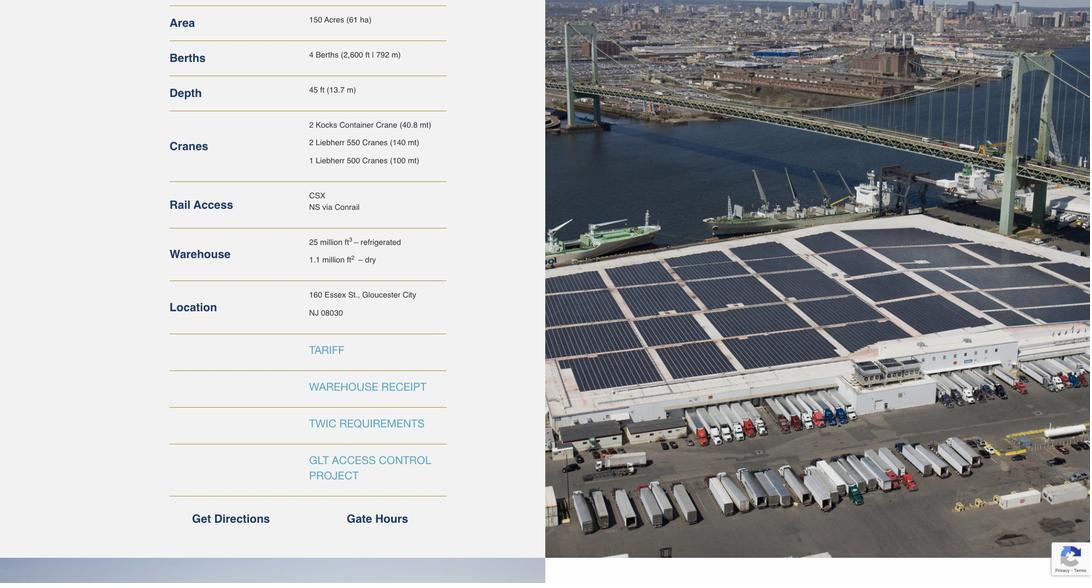 Task type: vqa. For each thing, say whether or not it's contained in the screenshot.
'warehousing' link at the top left of page
no



Task type: locate. For each thing, give the bounding box(es) containing it.
million right 1.1
[[322, 256, 345, 265]]

08030
[[321, 309, 343, 318]]

csx ns via conrail
[[309, 191, 360, 212]]

mt) for 2 liebherr 550 cranes (140 mt)
[[408, 138, 419, 147]]

mt) right (40.8
[[420, 120, 431, 129]]

550
[[347, 138, 360, 147]]

ft down 25 million ft 3 – refrigerated
[[347, 256, 351, 265]]

get
[[192, 513, 211, 526]]

million inside 25 million ft 3 – refrigerated
[[320, 238, 343, 247]]

45
[[309, 85, 318, 94]]

1 horizontal spatial berths
[[316, 50, 339, 59]]

crane
[[376, 120, 397, 129]]

gate hours
[[347, 513, 408, 526]]

(100
[[390, 156, 406, 165]]

area
[[170, 17, 195, 30]]

– left dry on the top left
[[358, 256, 363, 265]]

csx
[[309, 191, 325, 200]]

(61
[[346, 15, 358, 24]]

0 horizontal spatial berths
[[170, 52, 206, 65]]

4
[[309, 50, 314, 59]]

twic requirements
[[309, 417, 425, 430]]

– right 3
[[354, 238, 358, 247]]

2 left kocks
[[309, 120, 314, 129]]

2 vertical spatial 2
[[351, 255, 355, 261]]

2 up 1
[[309, 138, 314, 147]]

refrigerated
[[361, 238, 401, 247]]

0 vertical spatial –
[[354, 238, 358, 247]]

via
[[322, 203, 332, 212]]

ft up 1.1 million ft 2 – dry
[[345, 238, 349, 247]]

ft
[[365, 50, 370, 59], [320, 85, 325, 94], [345, 238, 349, 247], [347, 256, 351, 265]]

150 acres (61 ha)
[[309, 15, 372, 24]]

liebherr
[[316, 138, 345, 147], [316, 156, 345, 165]]

1 vertical spatial m)
[[347, 85, 356, 94]]

1 vertical spatial mt)
[[408, 138, 419, 147]]

location
[[170, 301, 217, 314]]

1 vertical spatial –
[[358, 256, 363, 265]]

0 vertical spatial mt)
[[420, 120, 431, 129]]

cranes down 2 liebherr 550 cranes (140 mt)
[[362, 156, 388, 165]]

1.1
[[309, 256, 320, 265]]

1 vertical spatial liebherr
[[316, 156, 345, 165]]

– inside 25 million ft 3 – refrigerated
[[354, 238, 358, 247]]

1 liebherr from the top
[[316, 138, 345, 147]]

2 inside 1.1 million ft 2 – dry
[[351, 255, 355, 261]]

2 down 25 million ft 3 – refrigerated
[[351, 255, 355, 261]]

ft inside 25 million ft 3 – refrigerated
[[345, 238, 349, 247]]

3
[[349, 237, 352, 243]]

0 vertical spatial 2
[[309, 120, 314, 129]]

0 vertical spatial m)
[[392, 50, 401, 59]]

receipt
[[381, 381, 427, 393]]

requirements
[[339, 417, 425, 430]]

1 vertical spatial million
[[322, 256, 345, 265]]

m) right "792"
[[392, 50, 401, 59]]

–
[[354, 238, 358, 247], [358, 256, 363, 265]]

mt) right (140
[[408, 138, 419, 147]]

m) right (13.7
[[347, 85, 356, 94]]

berths right 4
[[316, 50, 339, 59]]

conrail
[[335, 203, 360, 212]]

(13.7
[[327, 85, 345, 94]]

2 liebherr 550 cranes (140 mt)
[[309, 138, 419, 147]]

cranes
[[362, 138, 388, 147], [170, 140, 208, 153], [362, 156, 388, 165]]

1
[[309, 156, 314, 165]]

2
[[309, 120, 314, 129], [309, 138, 314, 147], [351, 255, 355, 261]]

0 vertical spatial million
[[320, 238, 343, 247]]

cranes for 2 liebherr 550 cranes (140 mt)
[[362, 138, 388, 147]]

project
[[309, 469, 359, 482]]

nj
[[309, 309, 319, 318]]

1 liebherr 500 cranes (100 mt)
[[309, 156, 419, 165]]

(40.8
[[400, 120, 418, 129]]

liebherr down kocks
[[316, 138, 345, 147]]

mt) for 1 liebherr 500 cranes (100 mt)
[[408, 156, 419, 165]]

160 essex st., gloucester city
[[309, 291, 416, 300]]

million inside 1.1 million ft 2 – dry
[[322, 256, 345, 265]]

– inside 1.1 million ft 2 – dry
[[358, 256, 363, 265]]

gloucester
[[362, 291, 400, 300]]

– for – dry
[[358, 256, 363, 265]]

glt access control project
[[309, 454, 431, 482]]

acres
[[324, 15, 344, 24]]

million for 1.1
[[322, 256, 345, 265]]

2 liebherr from the top
[[316, 156, 345, 165]]

150
[[309, 15, 322, 24]]

0 horizontal spatial m)
[[347, 85, 356, 94]]

cranes down 2 kocks container crane (40.8 mt) at the left top of the page
[[362, 138, 388, 147]]

depth
[[170, 87, 202, 100]]

m)
[[392, 50, 401, 59], [347, 85, 356, 94]]

0 vertical spatial liebherr
[[316, 138, 345, 147]]

1 vertical spatial 2
[[309, 138, 314, 147]]

liebherr right 1
[[316, 156, 345, 165]]

million
[[320, 238, 343, 247], [322, 256, 345, 265]]

mt)
[[420, 120, 431, 129], [408, 138, 419, 147], [408, 156, 419, 165]]

million right 25
[[320, 238, 343, 247]]

directions
[[214, 513, 270, 526]]

2 vertical spatial mt)
[[408, 156, 419, 165]]

berths
[[316, 50, 339, 59], [170, 52, 206, 65]]

mt) right (100
[[408, 156, 419, 165]]

gate
[[347, 513, 372, 526]]

2 for 2 liebherr 550 cranes (140 mt)
[[309, 138, 314, 147]]

berths up the depth
[[170, 52, 206, 65]]



Task type: describe. For each thing, give the bounding box(es) containing it.
access
[[193, 198, 233, 212]]

cranes for 1 liebherr 500 cranes (100 mt)
[[362, 156, 388, 165]]

rail access
[[170, 198, 233, 212]]

million for 25
[[320, 238, 343, 247]]

ns
[[309, 203, 320, 212]]

control
[[379, 454, 431, 467]]

glt access control project link
[[309, 454, 431, 482]]

nj 08030
[[309, 309, 343, 318]]

792
[[376, 50, 389, 59]]

25
[[309, 238, 318, 247]]

ft right the 45 in the top left of the page
[[320, 85, 325, 94]]

warehouse
[[170, 248, 231, 261]]

tariff link
[[309, 344, 345, 356]]

ft inside 1.1 million ft 2 – dry
[[347, 256, 351, 265]]

st.,
[[348, 291, 360, 300]]

25 million ft 3 – refrigerated
[[309, 237, 401, 247]]

500
[[347, 156, 360, 165]]

(140
[[390, 138, 406, 147]]

2 kocks container crane (40.8 mt)
[[309, 120, 431, 129]]

dry
[[365, 256, 376, 265]]

hours
[[375, 513, 408, 526]]

2 for 2 kocks container crane (40.8 mt)
[[309, 120, 314, 129]]

kocks
[[316, 120, 337, 129]]

45 ft (13.7 m)
[[309, 85, 356, 94]]

access
[[332, 454, 376, 467]]

– for – refrigerated
[[354, 238, 358, 247]]

(2,600
[[341, 50, 363, 59]]

liebherr for 1
[[316, 156, 345, 165]]

glt
[[309, 454, 329, 467]]

get directions
[[192, 513, 270, 526]]

essex
[[325, 291, 346, 300]]

container
[[339, 120, 374, 129]]

twic requirements link
[[309, 417, 425, 430]]

|
[[372, 50, 374, 59]]

twic
[[309, 417, 336, 430]]

1 horizontal spatial m)
[[392, 50, 401, 59]]

1.1 million ft 2 – dry
[[309, 255, 376, 265]]

cranes down the depth
[[170, 140, 208, 153]]

city
[[403, 291, 416, 300]]

rail
[[170, 198, 190, 212]]

warehouse
[[309, 381, 378, 393]]

ha)
[[360, 15, 372, 24]]

160
[[309, 291, 322, 300]]

warehouse receipt
[[309, 381, 427, 393]]

tariff
[[309, 344, 345, 356]]

liebherr for 2
[[316, 138, 345, 147]]

mt) for 2 kocks container crane (40.8 mt)
[[420, 120, 431, 129]]

ft left |
[[365, 50, 370, 59]]

warehouse receipt link
[[309, 381, 427, 393]]

4 berths (2,600 ft | 792 m)
[[309, 50, 401, 59]]



